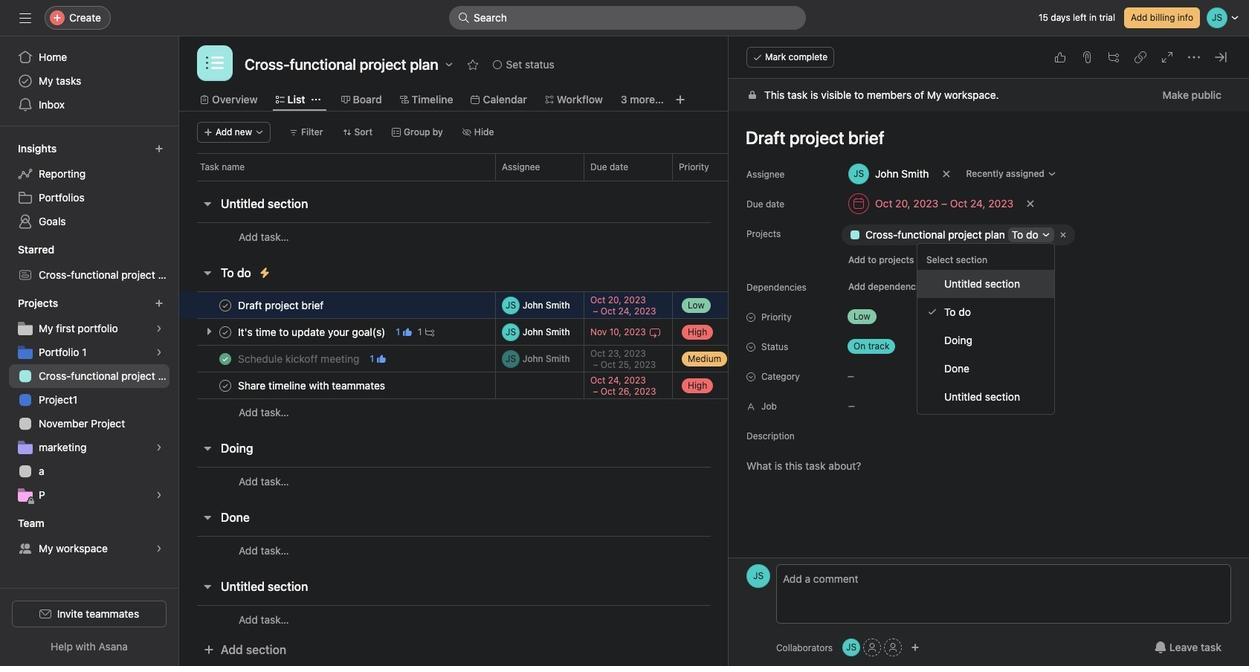 Task type: locate. For each thing, give the bounding box(es) containing it.
clear due date image
[[1027, 199, 1036, 208]]

attachments: add a file to this task, draft project brief image
[[1082, 51, 1094, 63]]

mark complete image
[[216, 323, 234, 341], [216, 377, 234, 395]]

mark complete image inside share timeline with teammates cell
[[216, 377, 234, 395]]

2 vertical spatial task name text field
[[235, 378, 390, 393]]

2 task name text field from the top
[[235, 351, 364, 366]]

task name text field down schedule kickoff meeting cell
[[235, 378, 390, 393]]

collapse task list for this group image
[[202, 267, 213, 279], [202, 512, 213, 524], [202, 581, 213, 593]]

1 collapse task list for this group image from the top
[[202, 267, 213, 279]]

0 likes. click to like this task image
[[1055, 51, 1067, 63]]

starred element
[[0, 237, 179, 290]]

mark complete checkbox for the draft project brief cell
[[216, 296, 234, 314]]

mark complete image down completed option
[[216, 377, 234, 395]]

task name text field for completed option
[[235, 351, 364, 366]]

close details image
[[1216, 51, 1227, 63]]

1 vertical spatial mark complete image
[[216, 377, 234, 395]]

share timeline with teammates cell
[[179, 372, 495, 399]]

remove assignee image
[[942, 170, 951, 179]]

task name text field inside the it's time to update your goal(s) cell
[[235, 325, 390, 340]]

2 mark complete checkbox from the top
[[216, 377, 234, 395]]

collapse task list for this group image
[[202, 198, 213, 210], [202, 443, 213, 455]]

task name text field down the draft project brief cell
[[235, 325, 390, 340]]

task name text field inside schedule kickoff meeting cell
[[235, 351, 364, 366]]

new project or portfolio image
[[155, 299, 164, 308]]

0 vertical spatial task name text field
[[235, 325, 390, 340]]

mark complete checkbox for share timeline with teammates cell
[[216, 377, 234, 395]]

1 vertical spatial task name text field
[[235, 351, 364, 366]]

Task Name text field
[[736, 121, 1232, 155]]

projects element
[[0, 290, 179, 510]]

add or remove collaborators image
[[843, 639, 861, 657], [911, 643, 920, 652]]

mark complete image
[[216, 296, 234, 314]]

0 vertical spatial mark complete image
[[216, 323, 234, 341]]

task name text field up share timeline with teammates cell
[[235, 351, 364, 366]]

list image
[[206, 54, 224, 72]]

1 task name text field from the top
[[235, 325, 390, 340]]

Task name text field
[[235, 325, 390, 340], [235, 351, 364, 366], [235, 378, 390, 393]]

0 vertical spatial 1 like. you liked this task image
[[403, 328, 412, 337]]

1 like. you liked this task image inside the it's time to update your goal(s) cell
[[403, 328, 412, 337]]

mark complete checkbox up mark complete checkbox
[[216, 296, 234, 314]]

1 like. you liked this task image
[[403, 328, 412, 337], [377, 354, 386, 363]]

see details, marketing image
[[155, 443, 164, 452]]

Mark complete checkbox
[[216, 323, 234, 341]]

Task name text field
[[235, 298, 328, 313]]

0 vertical spatial collapse task list for this group image
[[202, 267, 213, 279]]

1 horizontal spatial 1 like. you liked this task image
[[403, 328, 412, 337]]

1 vertical spatial collapse task list for this group image
[[202, 443, 213, 455]]

2 collapse task list for this group image from the top
[[202, 512, 213, 524]]

completed image
[[216, 350, 234, 368]]

mark complete image right expand subtask list for the task it's time to update your goal(s) image on the left of page
[[216, 323, 234, 341]]

2 vertical spatial collapse task list for this group image
[[202, 581, 213, 593]]

1 vertical spatial 1 like. you liked this task image
[[377, 354, 386, 363]]

open user profile image
[[747, 565, 771, 588]]

copy task link image
[[1135, 51, 1147, 63]]

task name text field inside share timeline with teammates cell
[[235, 378, 390, 393]]

Mark complete checkbox
[[216, 296, 234, 314], [216, 377, 234, 395]]

global element
[[0, 36, 179, 126]]

teams element
[[0, 510, 179, 564]]

insights element
[[0, 135, 179, 237]]

1 vertical spatial mark complete checkbox
[[216, 377, 234, 395]]

add subtask image
[[1108, 51, 1120, 63]]

1 vertical spatial collapse task list for this group image
[[202, 512, 213, 524]]

2 mark complete image from the top
[[216, 377, 234, 395]]

0 horizontal spatial 1 like. you liked this task image
[[377, 354, 386, 363]]

list box
[[449, 6, 806, 30]]

draft project brief cell
[[179, 292, 495, 319]]

mark complete checkbox inside share timeline with teammates cell
[[216, 377, 234, 395]]

option
[[918, 270, 1055, 298]]

row
[[179, 153, 1170, 181], [197, 180, 1152, 182], [179, 222, 1170, 251], [179, 292, 1170, 319], [179, 318, 1170, 346], [179, 345, 1170, 373], [179, 372, 1170, 399], [179, 399, 1170, 426], [179, 467, 1170, 495], [179, 536, 1170, 565], [179, 606, 1170, 634]]

1 like. you liked this task image up share timeline with teammates cell
[[377, 354, 386, 363]]

mark complete checkbox down completed option
[[216, 377, 234, 395]]

0 vertical spatial mark complete checkbox
[[216, 296, 234, 314]]

see details, my first portfolio image
[[155, 324, 164, 333]]

1 mark complete checkbox from the top
[[216, 296, 234, 314]]

0 vertical spatial collapse task list for this group image
[[202, 198, 213, 210]]

1 mark complete image from the top
[[216, 323, 234, 341]]

1 like. you liked this task image left 1 subtask icon
[[403, 328, 412, 337]]

hide sidebar image
[[19, 12, 31, 24]]

3 task name text field from the top
[[235, 378, 390, 393]]

mark complete checkbox inside the draft project brief cell
[[216, 296, 234, 314]]

add to starred image
[[467, 59, 479, 71]]

main content
[[729, 79, 1250, 667]]



Task type: describe. For each thing, give the bounding box(es) containing it.
1 collapse task list for this group image from the top
[[202, 198, 213, 210]]

rules for to do image
[[259, 267, 271, 279]]

Completed checkbox
[[216, 350, 234, 368]]

expand subtask list for the task it's time to update your goal(s) image
[[203, 326, 215, 338]]

prominent image
[[458, 12, 470, 24]]

tab actions image
[[311, 95, 320, 104]]

schedule kickoff meeting cell
[[179, 345, 495, 373]]

see details, portfolio 1 image
[[155, 348, 164, 357]]

new insights image
[[155, 144, 164, 153]]

full screen image
[[1162, 51, 1174, 63]]

3 collapse task list for this group image from the top
[[202, 581, 213, 593]]

draft project brief dialog
[[729, 36, 1250, 667]]

0 horizontal spatial add or remove collaborators image
[[843, 639, 861, 657]]

see details, p image
[[155, 491, 164, 500]]

header to do tree grid
[[179, 292, 1170, 426]]

remove image
[[1058, 229, 1069, 241]]

task name text field for mark complete option within the share timeline with teammates cell
[[235, 378, 390, 393]]

more actions for this task image
[[1189, 51, 1201, 63]]

— text field
[[842, 393, 1232, 420]]

2 collapse task list for this group image from the top
[[202, 443, 213, 455]]

1 subtask image
[[425, 328, 434, 337]]

1 horizontal spatial add or remove collaborators image
[[911, 643, 920, 652]]

see details, my workspace image
[[155, 545, 164, 553]]

add tab image
[[675, 94, 687, 106]]

it's time to update your goal(s) cell
[[179, 318, 495, 346]]

1 like. you liked this task image inside schedule kickoff meeting cell
[[377, 354, 386, 363]]



Task type: vqa. For each thing, say whether or not it's contained in the screenshot.
the go back icon
no



